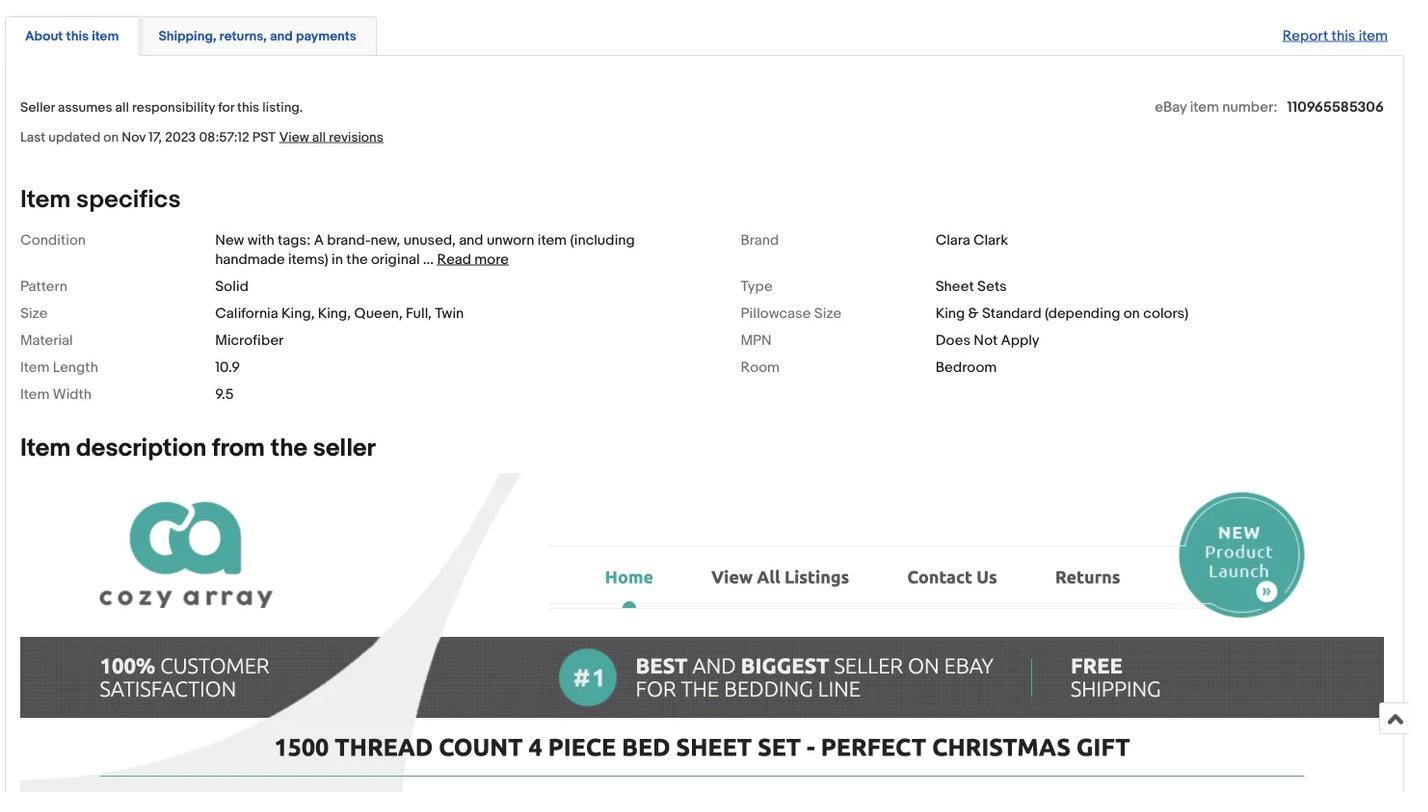 Task type: locate. For each thing, give the bounding box(es) containing it.
17,
[[149, 130, 162, 146]]

item down item length
[[20, 386, 50, 403]]

ebay item number: 110965585306
[[1156, 99, 1385, 116]]

solid
[[215, 278, 249, 295]]

full,
[[406, 305, 432, 322]]

pillowcase size
[[741, 305, 842, 322]]

clara clark
[[936, 232, 1009, 249]]

item for item description from the seller
[[20, 434, 71, 464]]

this right about
[[66, 28, 89, 45]]

0 vertical spatial and
[[270, 28, 293, 45]]

king, right california
[[282, 305, 315, 322]]

california king, king, queen, full, twin
[[215, 305, 464, 322]]

1 vertical spatial the
[[271, 434, 308, 464]]

pillowcase
[[741, 305, 811, 322]]

on left the colors)
[[1124, 305, 1141, 322]]

2 item from the top
[[20, 359, 50, 376]]

all up nov
[[115, 100, 129, 116]]

all
[[115, 100, 129, 116], [312, 130, 326, 146]]

1 horizontal spatial the
[[346, 251, 368, 268]]

material
[[20, 332, 73, 349]]

king, left queen,
[[318, 305, 351, 322]]

and right returns,
[[270, 28, 293, 45]]

item specifics
[[20, 185, 181, 215]]

2 size from the left
[[815, 305, 842, 322]]

item right about
[[92, 28, 119, 45]]

king & standard (depending on colors)
[[936, 305, 1189, 322]]

clark
[[974, 232, 1009, 249]]

seller
[[313, 434, 376, 464]]

item right unworn
[[538, 232, 567, 249]]

4 item from the top
[[20, 434, 71, 464]]

microfiber
[[215, 332, 284, 349]]

all right view
[[312, 130, 326, 146]]

1 horizontal spatial and
[[459, 232, 484, 249]]

last updated on nov 17, 2023 08:57:12 pst view all revisions
[[20, 130, 384, 146]]

the right from
[[271, 434, 308, 464]]

(including
[[570, 232, 635, 249]]

this inside button
[[66, 28, 89, 45]]

and
[[270, 28, 293, 45], [459, 232, 484, 249]]

king,
[[282, 305, 315, 322], [318, 305, 351, 322]]

not
[[974, 332, 998, 349]]

0 horizontal spatial on
[[103, 130, 119, 146]]

shipping, returns, and payments
[[159, 28, 357, 45]]

view all revisions link
[[276, 129, 384, 146]]

unused,
[[404, 232, 456, 249]]

item inside new with tags: a brand-new, unused, and unworn item (including handmade items) in the original ...
[[538, 232, 567, 249]]

1 horizontal spatial size
[[815, 305, 842, 322]]

9.5
[[215, 386, 234, 403]]

does
[[936, 332, 971, 349]]

condition
[[20, 232, 86, 249]]

the
[[346, 251, 368, 268], [271, 434, 308, 464]]

mpn
[[741, 332, 772, 349]]

0 vertical spatial all
[[115, 100, 129, 116]]

seller
[[20, 100, 55, 116]]

1 vertical spatial and
[[459, 232, 484, 249]]

3 item from the top
[[20, 386, 50, 403]]

tab list
[[5, 13, 1405, 56]]

pst
[[253, 130, 276, 146]]

1 horizontal spatial king,
[[318, 305, 351, 322]]

0 horizontal spatial and
[[270, 28, 293, 45]]

this right for at the top left of the page
[[237, 100, 260, 116]]

item down item width
[[20, 434, 71, 464]]

0 horizontal spatial size
[[20, 305, 48, 322]]

read
[[437, 251, 472, 268]]

size
[[20, 305, 48, 322], [815, 305, 842, 322]]

the right in
[[346, 251, 368, 268]]

about this item button
[[25, 28, 119, 46]]

on left nov
[[103, 130, 119, 146]]

brand-
[[327, 232, 371, 249]]

1 horizontal spatial on
[[1124, 305, 1141, 322]]

item inside button
[[92, 28, 119, 45]]

last
[[20, 130, 45, 146]]

item for item length
[[20, 359, 50, 376]]

0 vertical spatial the
[[346, 251, 368, 268]]

queen,
[[354, 305, 403, 322]]

size down pattern
[[20, 305, 48, 322]]

with
[[248, 232, 275, 249]]

(depending
[[1045, 305, 1121, 322]]

1 size from the left
[[20, 305, 48, 322]]

2 horizontal spatial this
[[1332, 28, 1356, 45]]

item for item width
[[20, 386, 50, 403]]

and inside new with tags: a brand-new, unused, and unworn item (including handmade items) in the original ...
[[459, 232, 484, 249]]

1 vertical spatial all
[[312, 130, 326, 146]]

ebay
[[1156, 99, 1187, 116]]

this
[[1332, 28, 1356, 45], [66, 28, 89, 45], [237, 100, 260, 116]]

on
[[103, 130, 119, 146], [1124, 305, 1141, 322]]

for
[[218, 100, 234, 116]]

width
[[53, 386, 92, 403]]

new with tags: a brand-new, unused, and unworn item (including handmade items) in the original ...
[[215, 232, 635, 268]]

tab list containing about this item
[[5, 13, 1405, 56]]

0 horizontal spatial king,
[[282, 305, 315, 322]]

and up read more
[[459, 232, 484, 249]]

0 horizontal spatial this
[[66, 28, 89, 45]]

report
[[1283, 28, 1329, 45]]

item down material
[[20, 359, 50, 376]]

0 vertical spatial on
[[103, 130, 119, 146]]

sets
[[978, 278, 1007, 295]]

about this item
[[25, 28, 119, 45]]

brand
[[741, 232, 779, 249]]

new,
[[371, 232, 400, 249]]

item up condition
[[20, 185, 71, 215]]

shipping,
[[159, 28, 217, 45]]

this for report
[[1332, 28, 1356, 45]]

updated
[[48, 130, 100, 146]]

this right report
[[1332, 28, 1356, 45]]

2023
[[165, 130, 196, 146]]

handmade
[[215, 251, 285, 268]]

1 item from the top
[[20, 185, 71, 215]]

10.9
[[215, 359, 240, 376]]

view
[[279, 130, 309, 146]]

size right the pillowcase
[[815, 305, 842, 322]]

the inside new with tags: a brand-new, unused, and unworn item (including handmade items) in the original ...
[[346, 251, 368, 268]]

item
[[1359, 28, 1389, 45], [92, 28, 119, 45], [1191, 99, 1220, 116], [538, 232, 567, 249]]

item description from the seller
[[20, 434, 376, 464]]

1 vertical spatial on
[[1124, 305, 1141, 322]]



Task type: describe. For each thing, give the bounding box(es) containing it.
report this item
[[1283, 28, 1389, 45]]

item right report
[[1359, 28, 1389, 45]]

item length
[[20, 359, 98, 376]]

a
[[314, 232, 324, 249]]

item width
[[20, 386, 92, 403]]

seller assumes all responsibility for this listing.
[[20, 100, 303, 116]]

1 horizontal spatial this
[[237, 100, 260, 116]]

standard
[[983, 305, 1042, 322]]

08:57:12
[[199, 130, 250, 146]]

california
[[215, 305, 278, 322]]

pattern
[[20, 278, 67, 295]]

apply
[[1002, 332, 1040, 349]]

this for about
[[66, 28, 89, 45]]

2 king, from the left
[[318, 305, 351, 322]]

room
[[741, 359, 780, 376]]

more
[[475, 251, 509, 268]]

about
[[25, 28, 63, 45]]

payments
[[296, 28, 357, 45]]

does not apply
[[936, 332, 1040, 349]]

item right the ebay
[[1191, 99, 1220, 116]]

returns,
[[219, 28, 267, 45]]

item for item specifics
[[20, 185, 71, 215]]

number:
[[1223, 99, 1278, 116]]

0 horizontal spatial the
[[271, 434, 308, 464]]

type
[[741, 278, 773, 295]]

king
[[936, 305, 965, 322]]

unworn
[[487, 232, 535, 249]]

colors)
[[1144, 305, 1189, 322]]

twin
[[435, 305, 464, 322]]

in
[[332, 251, 343, 268]]

specifics
[[76, 185, 181, 215]]

nov
[[122, 130, 146, 146]]

sheet sets
[[936, 278, 1007, 295]]

listing.
[[263, 100, 303, 116]]

responsibility
[[132, 100, 215, 116]]

original
[[371, 251, 420, 268]]

tags:
[[278, 232, 311, 249]]

shipping, returns, and payments button
[[159, 28, 357, 46]]

...
[[423, 251, 434, 268]]

length
[[53, 359, 98, 376]]

sheet
[[936, 278, 975, 295]]

and inside button
[[270, 28, 293, 45]]

bedroom
[[936, 359, 997, 376]]

description
[[76, 434, 207, 464]]

clara
[[936, 232, 971, 249]]

assumes
[[58, 100, 112, 116]]

1 king, from the left
[[282, 305, 315, 322]]

from
[[212, 434, 265, 464]]

revisions
[[329, 130, 384, 146]]

items)
[[288, 251, 329, 268]]

read more button
[[437, 251, 509, 268]]

110965585306
[[1288, 99, 1385, 116]]

0 horizontal spatial all
[[115, 100, 129, 116]]

new
[[215, 232, 244, 249]]

&
[[969, 305, 979, 322]]

read more
[[437, 251, 509, 268]]

1 horizontal spatial all
[[312, 130, 326, 146]]

report this item link
[[1274, 18, 1398, 55]]



Task type: vqa. For each thing, say whether or not it's contained in the screenshot.


